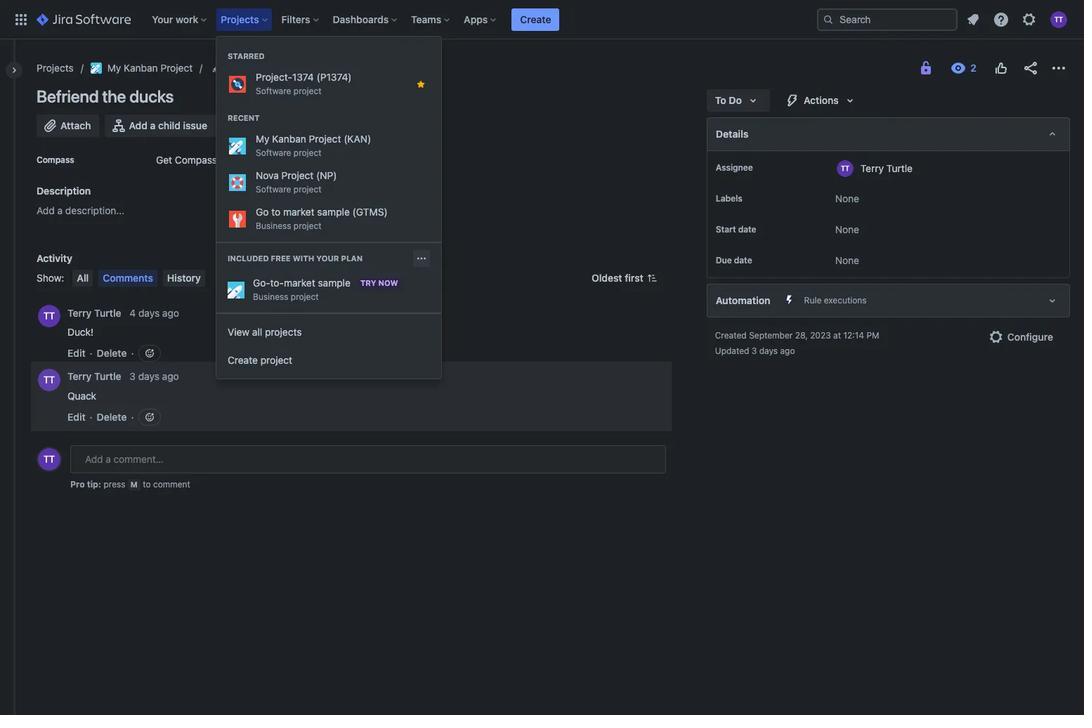 Task type: locate. For each thing, give the bounding box(es) containing it.
28,
[[796, 330, 808, 341]]

2 vertical spatial days
[[138, 371, 160, 383]]

2 edit from the top
[[68, 411, 86, 423]]

days down add reaction image
[[138, 371, 160, 383]]

0 vertical spatial projects
[[221, 13, 259, 25]]

1 vertical spatial sample
[[318, 277, 351, 289]]

0 vertical spatial kanban
[[124, 62, 158, 74]]

ago down "september"
[[781, 346, 796, 356]]

your work
[[152, 13, 198, 25]]

0 vertical spatial create
[[521, 13, 552, 25]]

2 vertical spatial terry turtle
[[68, 371, 121, 383]]

labels
[[716, 193, 743, 204]]

software up nova
[[256, 148, 291, 158]]

apps button
[[460, 8, 502, 31]]

description
[[37, 185, 91, 197]]

to-
[[270, 277, 284, 289]]

2 delete from the top
[[97, 411, 127, 423]]

project inside my kanban project (kan) software project
[[309, 133, 341, 145]]

dashboards button
[[329, 8, 403, 31]]

tip:
[[87, 480, 101, 490]]

1 vertical spatial projects
[[37, 62, 74, 74]]

0 vertical spatial software
[[256, 86, 291, 96]]

pro tip: press m to comment
[[70, 480, 190, 490]]

0 vertical spatial sample
[[317, 206, 350, 218]]

1 vertical spatial terry turtle
[[68, 307, 121, 319]]

1 horizontal spatial kanban
[[272, 133, 306, 145]]

edit button down quack
[[68, 411, 86, 425]]

1 vertical spatial edit button
[[68, 411, 86, 425]]

primary element
[[8, 0, 818, 39]]

turtle left 4
[[94, 307, 121, 319]]

terry up duck!
[[68, 307, 92, 319]]

my right my kanban project icon
[[107, 62, 121, 74]]

terry turtle up quack
[[68, 371, 121, 383]]

delete button left add reaction icon
[[97, 411, 127, 425]]

1 vertical spatial software
[[256, 148, 291, 158]]

to right go
[[272, 206, 281, 218]]

0 vertical spatial market
[[283, 206, 315, 218]]

oldest first button
[[584, 270, 666, 287]]

1 vertical spatial ago
[[781, 346, 796, 356]]

1 horizontal spatial compass
[[175, 154, 217, 166]]

1 vertical spatial delete button
[[97, 411, 127, 425]]

create
[[521, 13, 552, 25], [228, 354, 258, 366]]

free
[[271, 254, 291, 263]]

project down go-to-market sample on the left top
[[291, 292, 319, 302]]

to do
[[716, 94, 742, 106]]

add inside button
[[129, 120, 148, 131]]

create button
[[512, 8, 560, 31]]

1 edit from the top
[[68, 347, 86, 359]]

market down nova project (np) software project
[[283, 206, 315, 218]]

add a child issue button
[[105, 115, 216, 137]]

my
[[107, 62, 121, 74], [256, 133, 270, 145]]

sample inside group
[[318, 277, 351, 289]]

1 vertical spatial create
[[228, 354, 258, 366]]

days down "september"
[[760, 346, 778, 356]]

automation
[[716, 295, 771, 307]]

1 edit button from the top
[[68, 347, 86, 361]]

compass right get
[[175, 154, 217, 166]]

edit
[[68, 347, 86, 359], [68, 411, 86, 423]]

3
[[752, 346, 758, 356], [130, 371, 136, 383]]

2 software from the top
[[256, 148, 291, 158]]

project
[[294, 86, 322, 96], [294, 148, 322, 158], [294, 184, 322, 195], [294, 221, 322, 231], [291, 292, 319, 302], [261, 354, 293, 366]]

0 vertical spatial none
[[836, 193, 860, 205]]

2 vertical spatial project
[[282, 169, 314, 181]]

sample inside 'go to market sample (gtms) business project'
[[317, 206, 350, 218]]

0 vertical spatial edit button
[[68, 347, 86, 361]]

terry turtle
[[861, 162, 913, 174], [68, 307, 121, 319], [68, 371, 121, 383]]

notifications image
[[965, 11, 982, 28]]

do
[[729, 94, 742, 106]]

3 software from the top
[[256, 184, 291, 195]]

1 issue from the left
[[183, 120, 207, 131]]

ago inside created september 28, 2023 at 12:14 pm updated 3 days ago
[[781, 346, 796, 356]]

search image
[[823, 14, 835, 25]]

edit button down duck!
[[68, 347, 86, 361]]

project-
[[256, 71, 292, 83]]

ago
[[162, 307, 179, 319], [781, 346, 796, 356], [162, 371, 179, 383]]

market for to-
[[284, 277, 315, 289]]

oldest
[[592, 272, 623, 284]]

1 horizontal spatial add
[[129, 120, 148, 131]]

to do button
[[707, 89, 771, 112]]

my inside my kanban project (kan) software project
[[256, 133, 270, 145]]

0 vertical spatial terry
[[861, 162, 885, 174]]

configure
[[1008, 331, 1054, 343]]

2 vertical spatial turtle
[[94, 371, 121, 383]]

2 vertical spatial software
[[256, 184, 291, 195]]

0 vertical spatial delete button
[[97, 347, 127, 361]]

edit down duck!
[[68, 347, 86, 359]]

issue
[[183, 120, 207, 131], [267, 120, 291, 131]]

jira software image
[[37, 11, 131, 28], [37, 11, 131, 28]]

add left child
[[129, 120, 148, 131]]

my kanban project image
[[91, 63, 102, 74]]

project up ducks
[[161, 62, 193, 74]]

terry up quack
[[68, 371, 92, 383]]

projects
[[221, 13, 259, 25], [37, 62, 74, 74]]

create inside 'button'
[[521, 13, 552, 25]]

project left (np)
[[282, 169, 314, 181]]

0 horizontal spatial projects
[[37, 62, 74, 74]]

to
[[272, 206, 281, 218], [143, 480, 151, 490]]

project for my kanban project (kan) software project
[[309, 133, 341, 145]]

Add a comment… field
[[70, 446, 666, 474]]

0 horizontal spatial add
[[37, 205, 55, 217]]

get
[[156, 154, 172, 166]]

date right start
[[739, 224, 757, 235]]

business
[[256, 221, 291, 231], [253, 292, 289, 302]]

my kanban project
[[107, 62, 193, 74]]

terry turtle for 3 days ago
[[68, 371, 121, 383]]

(p1374)
[[317, 71, 352, 83]]

0 horizontal spatial to
[[143, 480, 151, 490]]

1 vertical spatial to
[[143, 480, 151, 490]]

software
[[256, 86, 291, 96], [256, 148, 291, 158], [256, 184, 291, 195]]

create inside button
[[228, 354, 258, 366]]

ago for 4 days ago
[[162, 307, 179, 319]]

0 vertical spatial delete
[[97, 347, 127, 359]]

2 edit button from the top
[[68, 411, 86, 425]]

my down the link issue
[[256, 133, 270, 145]]

0 vertical spatial project
[[161, 62, 193, 74]]

0 vertical spatial to
[[272, 206, 281, 218]]

date for start date
[[739, 224, 757, 235]]

0 vertical spatial days
[[138, 307, 160, 319]]

0 horizontal spatial kanban
[[124, 62, 158, 74]]

0 vertical spatial a
[[150, 120, 156, 131]]

assignee
[[716, 162, 754, 173]]

1 vertical spatial market
[[284, 277, 315, 289]]

0 vertical spatial business
[[256, 221, 291, 231]]

1 vertical spatial turtle
[[94, 307, 121, 319]]

child
[[158, 120, 181, 131]]

0 vertical spatial edit
[[68, 347, 86, 359]]

compass up description
[[37, 155, 74, 165]]

ago down the 4 days ago
[[162, 371, 179, 383]]

created
[[716, 330, 747, 341]]

recent
[[228, 113, 260, 122]]

3 right updated
[[752, 346, 758, 356]]

market inside 'go to market sample (gtms) business project'
[[283, 206, 315, 218]]

projects for projects popup button
[[221, 13, 259, 25]]

first
[[625, 272, 644, 284]]

software for project-
[[256, 86, 291, 96]]

kanban inside my kanban project (kan) software project
[[272, 133, 306, 145]]

1 vertical spatial days
[[760, 346, 778, 356]]

project up with
[[294, 221, 322, 231]]

create right the apps "popup button"
[[521, 13, 552, 25]]

your work button
[[148, 8, 213, 31]]

actions image
[[1051, 60, 1068, 77]]

turtle down details element
[[887, 162, 913, 174]]

projects inside projects popup button
[[221, 13, 259, 25]]

12:14
[[844, 330, 865, 341]]

ago for 3 days ago
[[162, 371, 179, 383]]

0 vertical spatial ago
[[162, 307, 179, 319]]

edit button
[[68, 347, 86, 361], [68, 411, 86, 425]]

actions
[[804, 94, 839, 106]]

a left child
[[150, 120, 156, 131]]

2 vertical spatial terry
[[68, 371, 92, 383]]

1 vertical spatial edit
[[68, 411, 86, 423]]

1 software from the top
[[256, 86, 291, 96]]

software down nova
[[256, 184, 291, 195]]

group
[[217, 37, 442, 242]]

1 horizontal spatial my
[[256, 133, 270, 145]]

terry turtle for 4 days ago
[[68, 307, 121, 319]]

delete left add reaction icon
[[97, 411, 127, 423]]

delete for quack
[[97, 411, 127, 423]]

terry down details element
[[861, 162, 885, 174]]

created september 28, 2023 at 12:14 pm updated 3 days ago
[[716, 330, 880, 356]]

menu bar
[[70, 270, 208, 287]]

turtle for 4 days ago
[[94, 307, 121, 319]]

date for due date
[[735, 255, 753, 266]]

1 vertical spatial kanban
[[272, 133, 306, 145]]

description...
[[65, 205, 125, 217]]

project inside button
[[261, 354, 293, 366]]

my for my kanban project
[[107, 62, 121, 74]]

none
[[836, 193, 860, 205], [836, 224, 860, 236], [836, 255, 860, 266]]

duck!
[[68, 326, 94, 338]]

rule executions
[[805, 295, 867, 306]]

project for my kanban project
[[161, 62, 193, 74]]

delete button left add reaction image
[[97, 347, 127, 361]]

appswitcher icon image
[[13, 11, 30, 28]]

sample for go-to-market sample
[[318, 277, 351, 289]]

my for my kanban project (kan) software project
[[256, 133, 270, 145]]

1 horizontal spatial create
[[521, 13, 552, 25]]

days
[[138, 307, 160, 319], [760, 346, 778, 356], [138, 371, 160, 383]]

none for due date
[[836, 255, 860, 266]]

project down (np)
[[294, 184, 322, 195]]

(np)
[[317, 169, 337, 181]]

1 horizontal spatial issue
[[267, 120, 291, 131]]

press
[[104, 480, 125, 490]]

1 vertical spatial project
[[309, 133, 341, 145]]

1 horizontal spatial projects
[[221, 13, 259, 25]]

3 down 4
[[130, 371, 136, 383]]

terry turtle down details element
[[861, 162, 913, 174]]

banner
[[0, 0, 1085, 39]]

add for add a child issue
[[129, 120, 148, 131]]

edit down quack
[[68, 411, 86, 423]]

sample left "(gtms)"
[[317, 206, 350, 218]]

kanban for my kanban project
[[124, 62, 158, 74]]

2 vertical spatial ago
[[162, 371, 179, 383]]

add reaction image
[[144, 412, 155, 423]]

kanban down the link issue
[[272, 133, 306, 145]]

a inside button
[[150, 120, 156, 131]]

1 vertical spatial terry
[[68, 307, 92, 319]]

1 horizontal spatial to
[[272, 206, 281, 218]]

terry turtle up duck!
[[68, 307, 121, 319]]

1 vertical spatial 3
[[130, 371, 136, 383]]

business down go
[[256, 221, 291, 231]]

sample down 'your'
[[318, 277, 351, 289]]

software down project-
[[256, 86, 291, 96]]

actions button
[[776, 89, 867, 112]]

projects button
[[217, 8, 273, 31]]

3 none from the top
[[836, 255, 860, 266]]

0 vertical spatial 3
[[752, 346, 758, 356]]

all
[[77, 272, 89, 284]]

0 vertical spatial date
[[739, 224, 757, 235]]

days right 4
[[138, 307, 160, 319]]

1 vertical spatial business
[[253, 292, 289, 302]]

to right m
[[143, 480, 151, 490]]

0 horizontal spatial create
[[228, 354, 258, 366]]

projects up starred
[[221, 13, 259, 25]]

1 delete button from the top
[[97, 347, 127, 361]]

days for 4 days ago
[[138, 307, 160, 319]]

0 vertical spatial turtle
[[887, 162, 913, 174]]

ducks
[[130, 86, 174, 106]]

0 horizontal spatial compass
[[37, 155, 74, 165]]

2 issue from the left
[[267, 120, 291, 131]]

your profile and settings image
[[1051, 11, 1068, 28]]

go-to-market sample group
[[217, 242, 442, 313]]

comments
[[103, 272, 153, 284]]

project-1374 (p1374) software project
[[256, 71, 352, 96]]

kanban inside my kanban project link
[[124, 62, 158, 74]]

1 vertical spatial a
[[57, 205, 63, 217]]

2 delete button from the top
[[97, 411, 127, 425]]

1 vertical spatial date
[[735, 255, 753, 266]]

the
[[102, 86, 126, 106]]

software inside nova project (np) software project
[[256, 184, 291, 195]]

kanban for my kanban project (kan) software project
[[272, 133, 306, 145]]

group containing project-1374 (p1374)
[[217, 37, 442, 242]]

create for create project
[[228, 354, 258, 366]]

project down 1374
[[294, 86, 322, 96]]

1 horizontal spatial 3
[[752, 346, 758, 356]]

market inside group
[[284, 277, 315, 289]]

0 horizontal spatial a
[[57, 205, 63, 217]]

comments button
[[99, 270, 157, 287]]

project left the (kan)
[[309, 133, 341, 145]]

0 horizontal spatial my
[[107, 62, 121, 74]]

1 none from the top
[[836, 193, 860, 205]]

project down projects
[[261, 354, 293, 366]]

0 vertical spatial my
[[107, 62, 121, 74]]

0 horizontal spatial 3
[[130, 371, 136, 383]]

a for description...
[[57, 205, 63, 217]]

project inside nova project (np) software project
[[282, 169, 314, 181]]

try now
[[361, 278, 398, 288]]

delete left add reaction image
[[97, 347, 127, 359]]

1 vertical spatial my
[[256, 133, 270, 145]]

create down 'view'
[[228, 354, 258, 366]]

dashboards
[[333, 13, 389, 25]]

projects up befriend
[[37, 62, 74, 74]]

market up business project
[[284, 277, 315, 289]]

create for create
[[521, 13, 552, 25]]

a
[[150, 120, 156, 131], [57, 205, 63, 217]]

0 horizontal spatial issue
[[183, 120, 207, 131]]

banner containing your work
[[0, 0, 1085, 39]]

add down description
[[37, 205, 55, 217]]

2 vertical spatial none
[[836, 255, 860, 266]]

date right the due
[[735, 255, 753, 266]]

epic - add epic image
[[211, 63, 222, 74]]

view all projects
[[228, 326, 302, 338]]

ago down history button
[[162, 307, 179, 319]]

business down to-
[[253, 292, 289, 302]]

turtle up quack
[[94, 371, 121, 383]]

issue right child
[[183, 120, 207, 131]]

a down description
[[57, 205, 63, 217]]

0 vertical spatial add
[[129, 120, 148, 131]]

history button
[[163, 270, 205, 287]]

1 vertical spatial delete
[[97, 411, 127, 423]]

date
[[739, 224, 757, 235], [735, 255, 753, 266]]

1 delete from the top
[[97, 347, 127, 359]]

delete button
[[97, 347, 127, 361], [97, 411, 127, 425]]

1 vertical spatial add
[[37, 205, 55, 217]]

1 vertical spatial none
[[836, 224, 860, 236]]

details
[[716, 128, 749, 140]]

project up (np)
[[294, 148, 322, 158]]

software inside project-1374 (p1374) software project
[[256, 86, 291, 96]]

configure link
[[980, 326, 1062, 349]]

issue right 'link'
[[267, 120, 291, 131]]

kanban up ducks
[[124, 62, 158, 74]]

1 horizontal spatial a
[[150, 120, 156, 131]]



Task type: vqa. For each thing, say whether or not it's contained in the screenshot.
Filters
yes



Task type: describe. For each thing, give the bounding box(es) containing it.
3 days ago
[[130, 371, 179, 383]]

project inside my kanban project (kan) software project
[[294, 148, 322, 158]]

add reaction image
[[144, 348, 155, 359]]

add for add a description...
[[37, 205, 55, 217]]

go-
[[253, 277, 270, 289]]

nova
[[256, 169, 279, 181]]

nova project (np) software project
[[256, 169, 337, 195]]

all button
[[73, 270, 93, 287]]

kan-5
[[306, 62, 337, 74]]

m
[[131, 480, 138, 489]]

vote options: no one has voted for this issue yet. image
[[994, 60, 1010, 77]]

project inside go-to-market sample group
[[291, 292, 319, 302]]

none for labels
[[836, 193, 860, 205]]

projects
[[265, 326, 302, 338]]

delete button for quack
[[97, 411, 127, 425]]

executions
[[825, 295, 867, 306]]

4 days ago
[[130, 307, 179, 319]]

try
[[361, 278, 377, 288]]

filters button
[[277, 8, 325, 31]]

apps
[[464, 13, 488, 25]]

oldest first
[[592, 272, 644, 284]]

business project
[[253, 292, 319, 302]]

3 inside created september 28, 2023 at 12:14 pm updated 3 days ago
[[752, 346, 758, 356]]

create project button
[[217, 347, 442, 375]]

2023
[[811, 330, 832, 341]]

business inside 'go to market sample (gtms) business project'
[[256, 221, 291, 231]]

delete button for duck!
[[97, 347, 127, 361]]

due date
[[716, 255, 753, 266]]

edit for duck!
[[68, 347, 86, 359]]

details element
[[707, 117, 1071, 151]]

days for 3 days ago
[[138, 371, 160, 383]]

teams
[[411, 13, 442, 25]]

to inside 'go to market sample (gtms) business project'
[[272, 206, 281, 218]]

software for nova
[[256, 184, 291, 195]]

settings image
[[1022, 11, 1039, 28]]

automation element
[[707, 284, 1071, 318]]

edit for quack
[[68, 411, 86, 423]]

link issue button
[[221, 115, 301, 137]]

projects for "projects" link
[[37, 62, 74, 74]]

all
[[252, 326, 262, 338]]

link
[[245, 120, 265, 131]]

days inside created september 28, 2023 at 12:14 pm updated 3 days ago
[[760, 346, 778, 356]]

pro
[[70, 480, 85, 490]]

get compass
[[156, 154, 217, 166]]

filters
[[282, 13, 310, 25]]

teams button
[[407, 8, 456, 31]]

plan
[[341, 254, 363, 263]]

a for child
[[150, 120, 156, 131]]

project inside 'go to market sample (gtms) business project'
[[294, 221, 322, 231]]

2 none from the top
[[836, 224, 860, 236]]

link issue
[[245, 120, 291, 131]]

4
[[130, 307, 136, 319]]

kan-5 link
[[306, 60, 337, 77]]

befriend
[[37, 86, 99, 106]]

more image
[[416, 253, 428, 264]]

edit button for quack
[[68, 411, 86, 425]]

5
[[331, 62, 337, 74]]

now
[[379, 278, 398, 288]]

included
[[228, 254, 269, 263]]

1374
[[292, 71, 314, 83]]

business inside go-to-market sample group
[[253, 292, 289, 302]]

sidebar navigation image
[[0, 56, 31, 84]]

Search field
[[818, 8, 958, 31]]

terry for 4 days ago
[[68, 307, 92, 319]]

view all projects link
[[217, 319, 442, 347]]

add a description...
[[37, 205, 125, 217]]

my kanban project (kan) software project
[[256, 133, 371, 158]]

at
[[834, 330, 842, 341]]

share image
[[1023, 60, 1040, 77]]

with
[[293, 254, 315, 263]]

help image
[[994, 11, 1010, 28]]

befriend the ducks
[[37, 86, 174, 106]]

comment
[[153, 480, 190, 490]]

history
[[167, 272, 201, 284]]

rule
[[805, 295, 822, 306]]

sample for go to market sample (gtms) business project
[[317, 206, 350, 218]]

(gtms)
[[353, 206, 388, 218]]

(kan)
[[344, 133, 371, 145]]

go
[[256, 206, 269, 218]]

pm
[[867, 330, 880, 341]]

updated
[[716, 346, 750, 356]]

go to market sample (gtms) business project
[[256, 206, 388, 231]]

my kanban project link
[[91, 60, 193, 77]]

market for to
[[283, 206, 315, 218]]

go-to-market sample
[[253, 277, 351, 289]]

project inside project-1374 (p1374) software project
[[294, 86, 322, 96]]

turtle for 3 days ago
[[94, 371, 121, 383]]

project inside nova project (np) software project
[[294, 184, 322, 195]]

your
[[152, 13, 173, 25]]

projects link
[[37, 60, 74, 77]]

terry for 3 days ago
[[68, 371, 92, 383]]

show:
[[37, 272, 64, 284]]

to
[[716, 94, 727, 106]]

quack
[[68, 390, 96, 402]]

attach button
[[37, 115, 99, 137]]

edit button for duck!
[[68, 347, 86, 361]]

september
[[750, 330, 793, 341]]

delete for duck!
[[97, 347, 127, 359]]

attach
[[60, 120, 91, 131]]

your
[[317, 254, 339, 263]]

kan-
[[306, 62, 331, 74]]

newest first image
[[647, 273, 658, 284]]

software inside my kanban project (kan) software project
[[256, 148, 291, 158]]

0 vertical spatial terry turtle
[[861, 162, 913, 174]]

menu bar containing all
[[70, 270, 208, 287]]

view
[[228, 326, 250, 338]]

included free with your plan
[[228, 254, 363, 263]]

assignee pin to top. only you can see pinned fields. image
[[756, 162, 768, 174]]

due
[[716, 255, 732, 266]]

star project-1374 (p1374) image
[[416, 79, 427, 90]]

profile image of terry turtle image
[[38, 449, 60, 471]]



